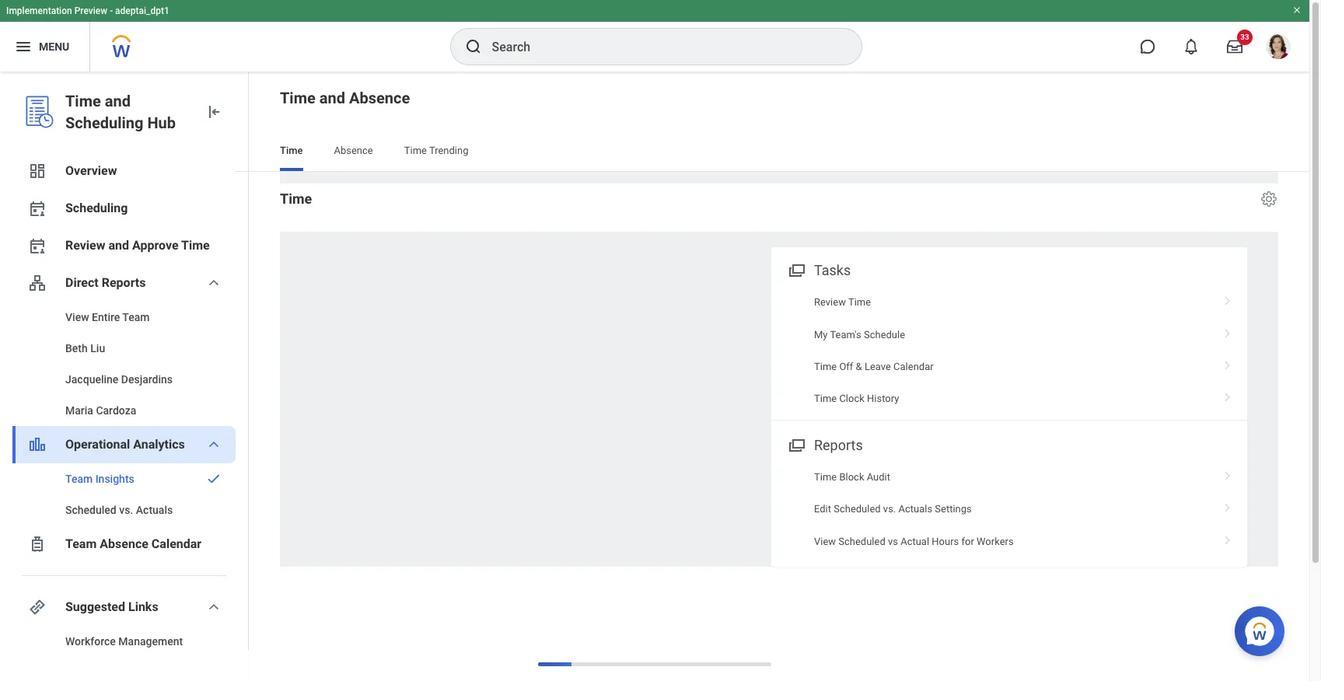 Task type: describe. For each thing, give the bounding box(es) containing it.
edit scheduled vs. actuals settings
[[814, 503, 972, 515]]

check image
[[205, 471, 223, 487]]

my team's schedule link
[[772, 319, 1248, 351]]

calendar user solid image for review and approve time
[[28, 236, 47, 255]]

vs. inside operational analytics element
[[119, 504, 133, 516]]

vs
[[888, 536, 898, 547]]

team absence calendar
[[65, 537, 202, 551]]

reports inside dropdown button
[[102, 275, 146, 290]]

scheduled for view
[[839, 536, 886, 547]]

time block audit link
[[772, 461, 1248, 493]]

entire
[[92, 311, 120, 324]]

link image
[[28, 598, 47, 617]]

workers
[[977, 536, 1014, 547]]

chart image
[[28, 436, 47, 454]]

absence inside "tab list"
[[334, 145, 373, 156]]

hub
[[147, 114, 176, 132]]

team insights link
[[12, 464, 236, 495]]

review for review time
[[814, 296, 846, 308]]

beth liu link
[[12, 333, 236, 364]]

and for absence
[[320, 89, 345, 107]]

beth liu
[[65, 342, 105, 355]]

operational analytics
[[65, 437, 185, 452]]

review time link
[[772, 286, 1248, 319]]

jacqueline desjardins link
[[12, 364, 236, 395]]

implementation
[[6, 5, 72, 16]]

direct reports button
[[12, 264, 236, 302]]

time clock history link
[[772, 383, 1248, 415]]

preview
[[74, 5, 107, 16]]

hours
[[932, 536, 959, 547]]

chevron down small image for reports
[[205, 274, 223, 292]]

for
[[962, 536, 975, 547]]

task timeoff image
[[28, 535, 47, 554]]

history
[[867, 393, 900, 405]]

edit scheduled vs. actuals settings link
[[772, 493, 1248, 526]]

chevron right image for hours
[[1218, 530, 1238, 546]]

inbox large image
[[1227, 39, 1243, 54]]

beth
[[65, 342, 88, 355]]

workforce management link
[[12, 626, 236, 657]]

configure this page image
[[1260, 190, 1279, 208]]

time and scheduling hub
[[65, 92, 176, 132]]

view scheduled vs actual hours for workers link
[[772, 526, 1248, 558]]

direct reports
[[65, 275, 146, 290]]

team's
[[830, 329, 862, 340]]

close environment banner image
[[1293, 5, 1302, 15]]

tasks
[[814, 262, 851, 278]]

review and approve time link
[[12, 227, 236, 264]]

time off & leave calendar
[[814, 361, 934, 373]]

audit
[[867, 471, 891, 483]]

my team's schedule
[[814, 329, 905, 340]]

Search Workday  search field
[[492, 30, 830, 64]]

desjardins
[[121, 373, 173, 386]]

0 vertical spatial absence
[[349, 89, 410, 107]]

justify image
[[14, 37, 33, 56]]

2 scheduling from the top
[[65, 201, 128, 215]]

direct
[[65, 275, 99, 290]]

view team image
[[28, 274, 47, 292]]

absence inside navigation pane region
[[100, 537, 148, 551]]

scheduled vs. actuals
[[65, 504, 173, 516]]

time and scheduling hub element
[[65, 90, 192, 134]]

list for reports
[[772, 461, 1248, 558]]

maria cardoza
[[65, 404, 136, 417]]

jacqueline
[[65, 373, 119, 386]]

33
[[1241, 33, 1250, 41]]

calendar user solid image for scheduling
[[28, 199, 47, 218]]

time clock history
[[814, 393, 900, 405]]

my
[[814, 329, 828, 340]]

implementation preview -   adeptai_dpt1
[[6, 5, 169, 16]]

time and absence
[[280, 89, 410, 107]]

&
[[856, 361, 862, 373]]

time block audit
[[814, 471, 891, 483]]

scheduled vs. actuals link
[[12, 495, 236, 526]]

vs. inside list
[[884, 503, 896, 515]]

insights
[[95, 473, 134, 485]]

review and approve time
[[65, 238, 210, 253]]



Task type: locate. For each thing, give the bounding box(es) containing it.
absence up the time trending
[[349, 89, 410, 107]]

jacqueline desjardins
[[65, 373, 173, 386]]

chevron right image inside my team's schedule link
[[1218, 323, 1238, 339]]

1 vertical spatial scheduling
[[65, 201, 128, 215]]

0 vertical spatial chevron right image
[[1218, 466, 1238, 481]]

1 horizontal spatial vs.
[[884, 503, 896, 515]]

approve
[[132, 238, 179, 253]]

review for review and approve time
[[65, 238, 105, 253]]

scheduled left vs
[[839, 536, 886, 547]]

team inside operational analytics element
[[65, 473, 93, 485]]

team absence calendar link
[[12, 526, 236, 563]]

clock
[[840, 393, 865, 405]]

calendar right leave
[[894, 361, 934, 373]]

chevron right image inside review time link
[[1218, 291, 1238, 307]]

1 calendar user solid image from the top
[[28, 199, 47, 218]]

actuals
[[899, 503, 933, 515], [136, 504, 173, 516]]

0 vertical spatial scheduling
[[65, 114, 143, 132]]

1 vertical spatial absence
[[334, 145, 373, 156]]

3 chevron right image from the top
[[1218, 530, 1238, 546]]

0 vertical spatial calendar user solid image
[[28, 199, 47, 218]]

chevron right image for settings
[[1218, 498, 1238, 514]]

team left the insights
[[65, 473, 93, 485]]

reports up block
[[814, 437, 863, 453]]

vs. down team insights link
[[119, 504, 133, 516]]

dashboard image
[[28, 162, 47, 180]]

and inside time and scheduling hub
[[105, 92, 131, 110]]

1 horizontal spatial actuals
[[899, 503, 933, 515]]

0 vertical spatial calendar
[[894, 361, 934, 373]]

33 button
[[1218, 30, 1253, 64]]

reports up view entire team link
[[102, 275, 146, 290]]

review inside list
[[814, 296, 846, 308]]

chevron right image
[[1218, 291, 1238, 307], [1218, 323, 1238, 339], [1218, 355, 1238, 371], [1218, 388, 1238, 403]]

0 horizontal spatial calendar
[[152, 537, 202, 551]]

operational analytics button
[[12, 426, 236, 464]]

trending
[[429, 145, 469, 156]]

2 chevron down small image from the top
[[205, 436, 223, 454]]

4 chevron right image from the top
[[1218, 388, 1238, 403]]

list containing time block audit
[[772, 461, 1248, 558]]

maria
[[65, 404, 93, 417]]

vs.
[[884, 503, 896, 515], [119, 504, 133, 516]]

view left entire
[[65, 311, 89, 324]]

menu button
[[0, 22, 90, 72]]

scheduling
[[65, 114, 143, 132], [65, 201, 128, 215]]

review time
[[814, 296, 871, 308]]

0 vertical spatial reports
[[102, 275, 146, 290]]

time trending
[[404, 145, 469, 156]]

scheduled for edit
[[834, 503, 881, 515]]

chevron right image for history
[[1218, 388, 1238, 403]]

list containing review time
[[772, 286, 1248, 415]]

1 chevron right image from the top
[[1218, 291, 1238, 307]]

scheduling link
[[12, 190, 236, 227]]

calendar user solid image inside scheduling link
[[28, 199, 47, 218]]

2 chevron right image from the top
[[1218, 323, 1238, 339]]

scheduled inside operational analytics element
[[65, 504, 116, 516]]

and
[[320, 89, 345, 107], [105, 92, 131, 110], [108, 238, 129, 253]]

chevron down small image for analytics
[[205, 436, 223, 454]]

1 vertical spatial chevron down small image
[[205, 436, 223, 454]]

team for team absence calendar
[[65, 537, 97, 551]]

1 vertical spatial team
[[65, 473, 93, 485]]

1 vertical spatial calendar
[[152, 537, 202, 551]]

calendar inside navigation pane region
[[152, 537, 202, 551]]

scheduling inside time and scheduling hub
[[65, 114, 143, 132]]

menu
[[39, 40, 69, 53]]

overview
[[65, 163, 117, 178]]

view entire team link
[[12, 302, 236, 333]]

1 horizontal spatial calendar
[[894, 361, 934, 373]]

view inside view scheduled vs actual hours for workers link
[[814, 536, 836, 547]]

direct reports element
[[12, 302, 236, 426]]

1 vertical spatial view
[[814, 536, 836, 547]]

0 vertical spatial view
[[65, 311, 89, 324]]

actual
[[901, 536, 930, 547]]

chevron right image inside time block audit link
[[1218, 466, 1238, 481]]

edit
[[814, 503, 832, 515]]

1 list from the top
[[772, 286, 1248, 415]]

block
[[840, 471, 865, 483]]

review inside navigation pane region
[[65, 238, 105, 253]]

1 horizontal spatial view
[[814, 536, 836, 547]]

team inside 'direct reports' element
[[122, 311, 150, 324]]

0 horizontal spatial actuals
[[136, 504, 173, 516]]

chevron down small image inside direct reports dropdown button
[[205, 274, 223, 292]]

team for team insights
[[65, 473, 93, 485]]

view down the edit
[[814, 536, 836, 547]]

chevron right image for schedule
[[1218, 323, 1238, 339]]

0 vertical spatial review
[[65, 238, 105, 253]]

actuals up team absence calendar
[[136, 504, 173, 516]]

management
[[119, 636, 183, 648]]

tab list
[[264, 134, 1294, 171]]

calendar user solid image
[[28, 199, 47, 218], [28, 236, 47, 255]]

view scheduled vs actual hours for workers
[[814, 536, 1014, 547]]

and for scheduling
[[105, 92, 131, 110]]

calendar user solid image inside review and approve time link
[[28, 236, 47, 255]]

1 horizontal spatial review
[[814, 296, 846, 308]]

calendar inside list
[[894, 361, 934, 373]]

view inside view entire team link
[[65, 311, 89, 324]]

chevron down small image
[[205, 598, 223, 617]]

transformation import image
[[205, 103, 223, 121]]

maria cardoza link
[[12, 395, 236, 426]]

chevron right image inside view scheduled vs actual hours for workers link
[[1218, 530, 1238, 546]]

schedule
[[864, 329, 905, 340]]

2 vertical spatial absence
[[100, 537, 148, 551]]

view entire team
[[65, 311, 150, 324]]

operational
[[65, 437, 130, 452]]

adeptai_dpt1
[[115, 5, 169, 16]]

chevron right image
[[1218, 466, 1238, 481], [1218, 498, 1238, 514], [1218, 530, 1238, 546]]

scheduled down time block audit
[[834, 503, 881, 515]]

scheduled
[[834, 503, 881, 515], [65, 504, 116, 516], [839, 536, 886, 547]]

calendar down the scheduled vs. actuals link
[[152, 537, 202, 551]]

overview link
[[12, 152, 236, 190]]

reports
[[102, 275, 146, 290], [814, 437, 863, 453]]

scheduling up overview
[[65, 114, 143, 132]]

time off & leave calendar link
[[772, 351, 1248, 383]]

chevron down small image
[[205, 274, 223, 292], [205, 436, 223, 454]]

calendar
[[894, 361, 934, 373], [152, 537, 202, 551]]

calendar user solid image up view team image
[[28, 236, 47, 255]]

team
[[122, 311, 150, 324], [65, 473, 93, 485], [65, 537, 97, 551]]

2 chevron right image from the top
[[1218, 498, 1238, 514]]

list
[[772, 286, 1248, 415], [772, 461, 1248, 558]]

chevron right image inside edit scheduled vs. actuals settings link
[[1218, 498, 1238, 514]]

suggested links button
[[12, 589, 236, 626]]

list for tasks
[[772, 286, 1248, 415]]

1 scheduling from the top
[[65, 114, 143, 132]]

absence down the scheduled vs. actuals link
[[100, 537, 148, 551]]

off
[[840, 361, 854, 373]]

0 horizontal spatial review
[[65, 238, 105, 253]]

menu group image
[[786, 434, 807, 455]]

2 vertical spatial chevron right image
[[1218, 530, 1238, 546]]

operational analytics element
[[12, 464, 236, 526]]

1 vertical spatial list
[[772, 461, 1248, 558]]

links
[[128, 600, 158, 615]]

profile logan mcneil image
[[1266, 34, 1291, 62]]

0 vertical spatial team
[[122, 311, 150, 324]]

menu banner
[[0, 0, 1310, 72]]

team insights
[[65, 473, 134, 485]]

analytics
[[133, 437, 185, 452]]

chevron right image inside time off & leave calendar link
[[1218, 355, 1238, 371]]

review up direct
[[65, 238, 105, 253]]

time
[[280, 89, 316, 107], [65, 92, 101, 110], [280, 145, 303, 156], [404, 145, 427, 156], [280, 191, 312, 207], [181, 238, 210, 253], [849, 296, 871, 308], [814, 361, 837, 373], [814, 393, 837, 405], [814, 471, 837, 483]]

cardoza
[[96, 404, 136, 417]]

-
[[110, 5, 113, 16]]

navigation pane region
[[0, 72, 249, 681]]

chevron down small image inside the operational analytics dropdown button
[[205, 436, 223, 454]]

workforce
[[65, 636, 116, 648]]

time inside time and scheduling hub
[[65, 92, 101, 110]]

2 list from the top
[[772, 461, 1248, 558]]

suggested links
[[65, 600, 158, 615]]

review down tasks
[[814, 296, 846, 308]]

actuals inside list
[[899, 503, 933, 515]]

1 horizontal spatial reports
[[814, 437, 863, 453]]

notifications large image
[[1184, 39, 1199, 54]]

3 chevron right image from the top
[[1218, 355, 1238, 371]]

and for approve
[[108, 238, 129, 253]]

view for view entire team
[[65, 311, 89, 324]]

tab list containing time
[[264, 134, 1294, 171]]

view
[[65, 311, 89, 324], [814, 536, 836, 547]]

scheduled down team insights
[[65, 504, 116, 516]]

0 horizontal spatial view
[[65, 311, 89, 324]]

1 vertical spatial chevron right image
[[1218, 498, 1238, 514]]

0 vertical spatial chevron down small image
[[205, 274, 223, 292]]

liu
[[90, 342, 105, 355]]

2 vertical spatial team
[[65, 537, 97, 551]]

team right entire
[[122, 311, 150, 324]]

absence
[[349, 89, 410, 107], [334, 145, 373, 156], [100, 537, 148, 551]]

chevron right image for &
[[1218, 355, 1238, 371]]

scheduling down overview
[[65, 201, 128, 215]]

chevron right image inside time clock history link
[[1218, 388, 1238, 403]]

2 calendar user solid image from the top
[[28, 236, 47, 255]]

1 vertical spatial reports
[[814, 437, 863, 453]]

0 vertical spatial list
[[772, 286, 1248, 415]]

actuals inside operational analytics element
[[136, 504, 173, 516]]

leave
[[865, 361, 891, 373]]

menu group image
[[786, 259, 807, 280]]

1 vertical spatial calendar user solid image
[[28, 236, 47, 255]]

team right the task timeoff image
[[65, 537, 97, 551]]

1 chevron right image from the top
[[1218, 466, 1238, 481]]

1 vertical spatial review
[[814, 296, 846, 308]]

0 horizontal spatial reports
[[102, 275, 146, 290]]

vs. up vs
[[884, 503, 896, 515]]

settings
[[935, 503, 972, 515]]

workforce management
[[65, 636, 183, 648]]

actuals up actual
[[899, 503, 933, 515]]

1 chevron down small image from the top
[[205, 274, 223, 292]]

review
[[65, 238, 105, 253], [814, 296, 846, 308]]

absence down time and absence
[[334, 145, 373, 156]]

suggested
[[65, 600, 125, 615]]

search image
[[464, 37, 483, 56]]

view for view scheduled vs actual hours for workers
[[814, 536, 836, 547]]

0 horizontal spatial vs.
[[119, 504, 133, 516]]

calendar user solid image down dashboard image
[[28, 199, 47, 218]]



Task type: vqa. For each thing, say whether or not it's contained in the screenshot.
close environment banner "image"
yes



